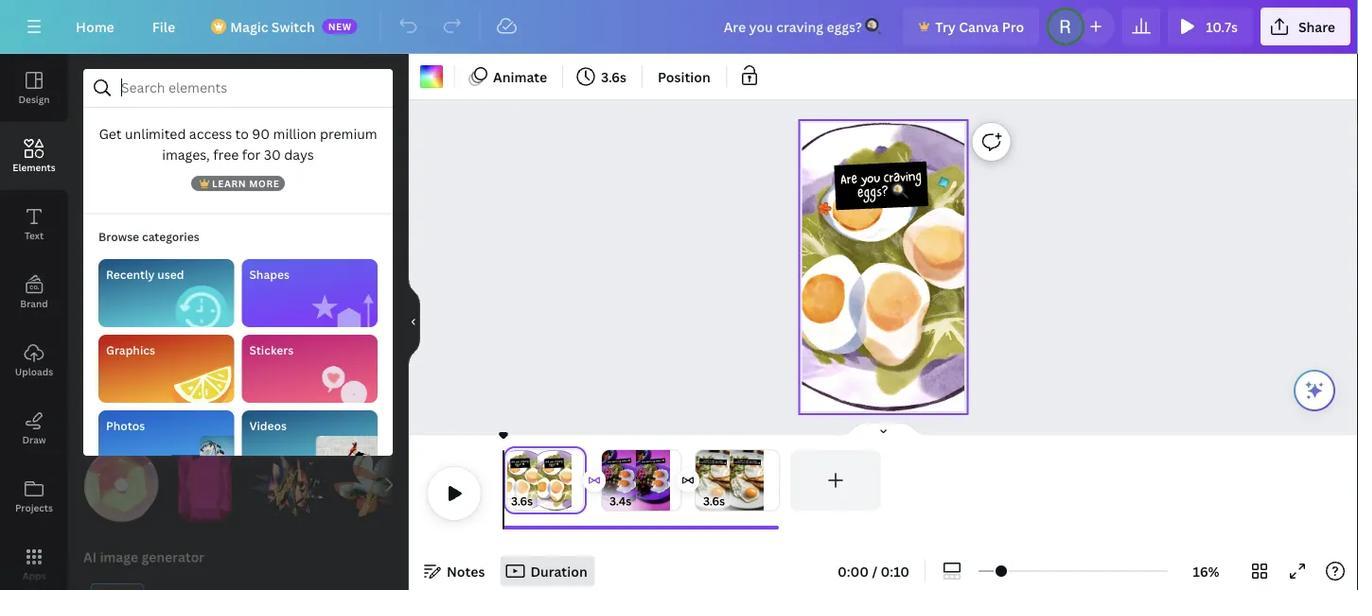 Task type: vqa. For each thing, say whether or not it's contained in the screenshot.
Search search field in the top of the page
no



Task type: describe. For each thing, give the bounding box(es) containing it.
0 horizontal spatial shapes button
[[81, 304, 132, 342]]

1 add this line to the canvas image from the left
[[204, 342, 257, 395]]

get
[[99, 124, 122, 142]]

image
[[100, 549, 138, 567]]

food donation box illustration image
[[226, 213, 301, 289]]

ai
[[83, 549, 97, 567]]

magic
[[230, 18, 268, 35]]

12.0s group
[[83, 213, 218, 289]]

shiny pink disc image
[[83, 448, 159, 523]]

square image
[[83, 342, 136, 395]]

logo
[[96, 132, 127, 150]]

main menu bar
[[0, 0, 1358, 54]]

canva
[[959, 18, 999, 35]]

more
[[249, 177, 280, 190]]

apps button
[[0, 531, 68, 591]]

pink jewel scrapbook element image
[[167, 448, 242, 523]]

you
[[860, 166, 881, 192]]

search menu list box
[[83, 115, 393, 591]]

Design title text field
[[709, 8, 896, 45]]

text button
[[0, 190, 68, 258]]

design
[[18, 93, 50, 106]]

0 vertical spatial recently
[[83, 185, 140, 203]]

premium
[[320, 124, 377, 142]]

1 trimming, start edge slider from the left
[[504, 451, 521, 511]]

see all button for shapes
[[355, 304, 395, 342]]

circle button
[[274, 122, 335, 160]]

learn
[[212, 177, 246, 190]]

phone
[[355, 132, 396, 150]]

elements
[[13, 161, 56, 174]]

draw
[[22, 434, 46, 446]]

see for shapes
[[357, 316, 377, 331]]

brand button
[[0, 258, 68, 327]]

million
[[273, 124, 317, 142]]

share button
[[1261, 8, 1351, 45]]

access
[[189, 124, 232, 142]]

unlimited
[[125, 124, 186, 142]]

draw button
[[0, 395, 68, 463]]

3.4s
[[610, 494, 632, 509]]

0:10
[[881, 563, 910, 581]]

try canva pro button
[[903, 8, 1040, 45]]

3.6s for leftmost 3.6s button
[[511, 494, 533, 509]]

16%
[[1193, 563, 1220, 581]]

design button
[[0, 54, 68, 122]]

craving
[[883, 165, 922, 191]]

text
[[25, 229, 44, 242]]

browse
[[98, 229, 139, 244]]

see for graphics
[[357, 422, 377, 437]]

side panel tab list
[[0, 54, 68, 591]]

get unlimited access to 90 million premium images, free for 30 days
[[99, 124, 377, 163]]

videos
[[249, 418, 287, 434]]

try canva pro
[[936, 18, 1024, 35]]

1 vertical spatial graphics button
[[81, 410, 143, 448]]

animate button
[[463, 62, 555, 92]]

file button
[[137, 8, 190, 45]]

duration button
[[500, 557, 595, 587]]

stickers button
[[242, 335, 378, 403]]

elements button
[[0, 122, 68, 190]]

shapes for rightmost shapes button
[[249, 266, 290, 282]]

brand
[[20, 297, 48, 310]]

canva assistant image
[[1303, 380, 1326, 402]]

🍳
[[892, 179, 906, 205]]

white circle shape image
[[326, 342, 379, 395]]

#ffffff image
[[420, 65, 443, 88]]

for
[[242, 145, 261, 163]]

graphics inside browse categories group
[[106, 342, 155, 358]]

learn more
[[212, 177, 280, 190]]

0 horizontal spatial 3.6s button
[[511, 492, 533, 511]]

line button
[[147, 122, 198, 160]]

trimming, end edge slider for 3.4s
[[667, 451, 681, 511]]

all for shapes
[[380, 316, 393, 331]]

notes button
[[417, 557, 493, 587]]

categories
[[142, 229, 199, 244]]

trimming, start edge slider for 3.4s
[[602, 451, 615, 511]]

switch
[[271, 18, 315, 35]]

are you craving eggs? 🍳
[[840, 165, 922, 207]]

1 vertical spatial graphics
[[83, 420, 141, 438]]

Page title text field
[[541, 492, 549, 511]]

hide image
[[408, 277, 420, 368]]

projects button
[[0, 463, 68, 531]]

browse categories group
[[98, 259, 378, 591]]

apps
[[22, 570, 46, 583]]

2 horizontal spatial 3.6s button
[[703, 492, 725, 511]]

logo button
[[83, 122, 139, 160]]

position
[[658, 68, 711, 86]]

stickers
[[249, 342, 294, 358]]

90
[[252, 124, 270, 142]]

30
[[264, 145, 281, 163]]

get unlimited access to 90 million premium images, free for 30 days option
[[83, 115, 393, 199]]

days
[[284, 145, 314, 163]]

generator
[[142, 549, 205, 567]]

projects
[[15, 502, 53, 514]]



Task type: locate. For each thing, give the bounding box(es) containing it.
graphics up shiny pink disc image
[[83, 420, 141, 438]]

uploads button
[[0, 327, 68, 395]]

shapes inside browse categories group
[[249, 266, 290, 282]]

shapes for shapes button to the left
[[83, 314, 130, 332]]

shapes button up stickers
[[242, 259, 378, 328]]

graphics
[[106, 342, 155, 358], [83, 420, 141, 438]]

0 vertical spatial used
[[143, 185, 174, 203]]

0:00
[[838, 563, 869, 581]]

see all button left the "hide" image
[[355, 304, 395, 342]]

recently down browse
[[106, 266, 155, 282]]

3.6s button left position popup button
[[571, 62, 634, 92]]

line
[[159, 132, 186, 150]]

used up browse categories
[[143, 185, 174, 203]]

recently used button
[[98, 259, 234, 328]]

0:00 / 0:10
[[838, 563, 910, 581]]

share
[[1299, 18, 1336, 35]]

1 vertical spatial see all
[[357, 422, 393, 437]]

browse categories
[[98, 229, 199, 244]]

3.6s right "3.4s"
[[703, 494, 725, 509]]

heart button
[[206, 122, 266, 160]]

1 see from the top
[[357, 316, 377, 331]]

12.0s
[[93, 271, 119, 284]]

home link
[[61, 8, 129, 45]]

1 vertical spatial shapes
[[83, 314, 130, 332]]

to
[[235, 124, 249, 142]]

1 horizontal spatial trimming, end edge slider
[[667, 451, 681, 511]]

3.6s left 'position' at the top of page
[[601, 68, 627, 86]]

0 vertical spatial graphics button
[[98, 335, 234, 403]]

all for graphics
[[380, 422, 393, 437]]

file
[[152, 18, 175, 35]]

0 horizontal spatial trimming, start edge slider
[[504, 451, 521, 511]]

1 horizontal spatial add this line to the canvas image
[[265, 342, 318, 395]]

2 horizontal spatial 3.6s
[[703, 494, 725, 509]]

trimming, start edge slider right "3.4s"
[[696, 451, 709, 511]]

heart
[[218, 132, 254, 150]]

used down categories at left
[[157, 266, 184, 282]]

used
[[143, 185, 174, 203], [157, 266, 184, 282]]

Search elements search field
[[121, 70, 355, 106]]

3.4s button
[[610, 492, 632, 511]]

abstract scrapbook element image
[[250, 448, 326, 523]]

trimming, start edge slider
[[504, 451, 521, 511], [602, 451, 615, 511], [696, 451, 709, 511]]

notes
[[447, 563, 485, 581]]

trimming, start edge slider right page title text field
[[602, 451, 615, 511]]

2 see from the top
[[357, 422, 377, 437]]

see all for graphics
[[357, 422, 393, 437]]

3.6s button left page title text field
[[511, 492, 533, 511]]

0 vertical spatial all
[[380, 316, 393, 331]]

0 horizontal spatial 3.6s
[[511, 494, 533, 509]]

all left the "hide" image
[[380, 316, 393, 331]]

graphics button
[[98, 335, 234, 403], [81, 410, 143, 448]]

trimming, end edge slider for 3.6s
[[766, 451, 779, 511]]

see all button
[[355, 304, 395, 342], [355, 410, 395, 448]]

photos
[[106, 418, 145, 434]]

3.6s button right 3.4s button
[[703, 492, 725, 511]]

new
[[328, 20, 352, 33]]

1 horizontal spatial shapes
[[249, 266, 290, 282]]

hide pages image
[[838, 422, 929, 437]]

3.6s inside button
[[601, 68, 627, 86]]

3 trimming, start edge slider from the left
[[696, 451, 709, 511]]

0 horizontal spatial shapes
[[83, 314, 130, 332]]

rounded square image
[[144, 342, 197, 395]]

see all button for graphics
[[355, 410, 395, 448]]

0 horizontal spatial trimming, end edge slider
[[570, 451, 587, 511]]

3.6s
[[601, 68, 627, 86], [511, 494, 533, 509], [703, 494, 725, 509]]

see up white circle shape "image"
[[357, 316, 377, 331]]

photos button
[[98, 411, 234, 479]]

see all up abstract flower scrapbook element image
[[357, 422, 393, 437]]

home
[[76, 18, 114, 35]]

recently inside button
[[106, 266, 155, 282]]

ai image generator
[[83, 549, 205, 567]]

recently used up browse
[[83, 185, 174, 203]]

see up abstract flower scrapbook element image
[[357, 422, 377, 437]]

circle
[[286, 132, 323, 150]]

duration
[[531, 563, 588, 581]]

shapes
[[249, 266, 290, 282], [83, 314, 130, 332]]

2 trimming, start edge slider from the left
[[602, 451, 615, 511]]

try
[[936, 18, 956, 35]]

0 vertical spatial see
[[357, 316, 377, 331]]

1 horizontal spatial shapes button
[[242, 259, 378, 328]]

graphics button down square image
[[81, 410, 143, 448]]

recently used inside button
[[106, 266, 184, 282]]

trimming, end edge slider
[[570, 451, 587, 511], [667, 451, 681, 511], [766, 451, 779, 511]]

eggs?
[[857, 180, 889, 207]]

all
[[380, 316, 393, 331], [380, 422, 393, 437]]

16% button
[[1176, 557, 1237, 587]]

see all
[[357, 316, 393, 331], [357, 422, 393, 437]]

3.6s for the rightmost 3.6s button
[[703, 494, 725, 509]]

magic switch
[[230, 18, 315, 35]]

see all left the "hide" image
[[357, 316, 393, 331]]

videos button
[[242, 411, 378, 479]]

1 horizontal spatial 3.6s button
[[571, 62, 634, 92]]

2 trimming, end edge slider from the left
[[667, 451, 681, 511]]

see
[[357, 316, 377, 331], [357, 422, 377, 437]]

free
[[213, 145, 239, 163]]

3.6s left page title text field
[[511, 494, 533, 509]]

learn more button
[[191, 176, 285, 191]]

see all button down white circle shape "image"
[[355, 410, 395, 448]]

group
[[226, 213, 301, 289]]

all up abstract flower scrapbook element image
[[380, 422, 393, 437]]

0 vertical spatial graphics
[[106, 342, 155, 358]]

1 see all button from the top
[[355, 304, 395, 342]]

triangle up image
[[386, 342, 439, 395]]

0 vertical spatial recently used
[[83, 185, 174, 203]]

1 trimming, end edge slider from the left
[[570, 451, 587, 511]]

graphics down recently used button
[[106, 342, 155, 358]]

1 vertical spatial recently used
[[106, 266, 184, 282]]

1 horizontal spatial trimming, start edge slider
[[602, 451, 615, 511]]

2 add this line to the canvas image from the left
[[265, 342, 318, 395]]

1 horizontal spatial 3.6s
[[601, 68, 627, 86]]

shapes up square image
[[83, 314, 130, 332]]

are
[[840, 167, 858, 193]]

0 horizontal spatial add this line to the canvas image
[[204, 342, 257, 395]]

1 vertical spatial used
[[157, 266, 184, 282]]

10.7s
[[1206, 18, 1238, 35]]

2 horizontal spatial trimming, end edge slider
[[766, 451, 779, 511]]

10.7s button
[[1168, 8, 1253, 45]]

trimming, start edge slider for 3.6s
[[696, 451, 709, 511]]

recently
[[83, 185, 140, 203], [106, 266, 155, 282]]

trimming, start edge slider left page title text field
[[504, 451, 521, 511]]

shapes up stickers
[[249, 266, 290, 282]]

1 all from the top
[[380, 316, 393, 331]]

animate
[[493, 68, 547, 86]]

1 vertical spatial see all button
[[355, 410, 395, 448]]

2 all from the top
[[380, 422, 393, 437]]

add this line to the canvas image
[[204, 342, 257, 395], [265, 342, 318, 395]]

uploads
[[15, 365, 53, 378]]

graphics button up photos
[[98, 335, 234, 403]]

images,
[[162, 145, 210, 163]]

3 trimming, end edge slider from the left
[[766, 451, 779, 511]]

1 vertical spatial all
[[380, 422, 393, 437]]

0 vertical spatial shapes
[[249, 266, 290, 282]]

1 vertical spatial see
[[357, 422, 377, 437]]

2 see all button from the top
[[355, 410, 395, 448]]

2 see all from the top
[[357, 422, 393, 437]]

add this line to the canvas image right rounded square image
[[204, 342, 257, 395]]

recently used down browse categories
[[106, 266, 184, 282]]

recently used
[[83, 185, 174, 203], [106, 266, 184, 282]]

2 horizontal spatial trimming, start edge slider
[[696, 451, 709, 511]]

add this line to the canvas image left white circle shape "image"
[[265, 342, 318, 395]]

pro
[[1002, 18, 1024, 35]]

/
[[872, 563, 878, 581]]

1 vertical spatial recently
[[106, 266, 155, 282]]

0 vertical spatial see all
[[357, 316, 393, 331]]

used inside recently used button
[[157, 266, 184, 282]]

0 vertical spatial see all button
[[355, 304, 395, 342]]

position button
[[650, 62, 718, 92]]

recently up browse
[[83, 185, 140, 203]]

abstract flower scrapbook element image
[[333, 448, 409, 523]]

1 see all from the top
[[357, 316, 393, 331]]

shapes button down 12.0s
[[81, 304, 132, 342]]

shapes button
[[242, 259, 378, 328], [81, 304, 132, 342]]

see all for shapes
[[357, 316, 393, 331]]

3.6s button
[[571, 62, 634, 92], [511, 492, 533, 511], [703, 492, 725, 511]]

phone button
[[343, 122, 408, 160]]



